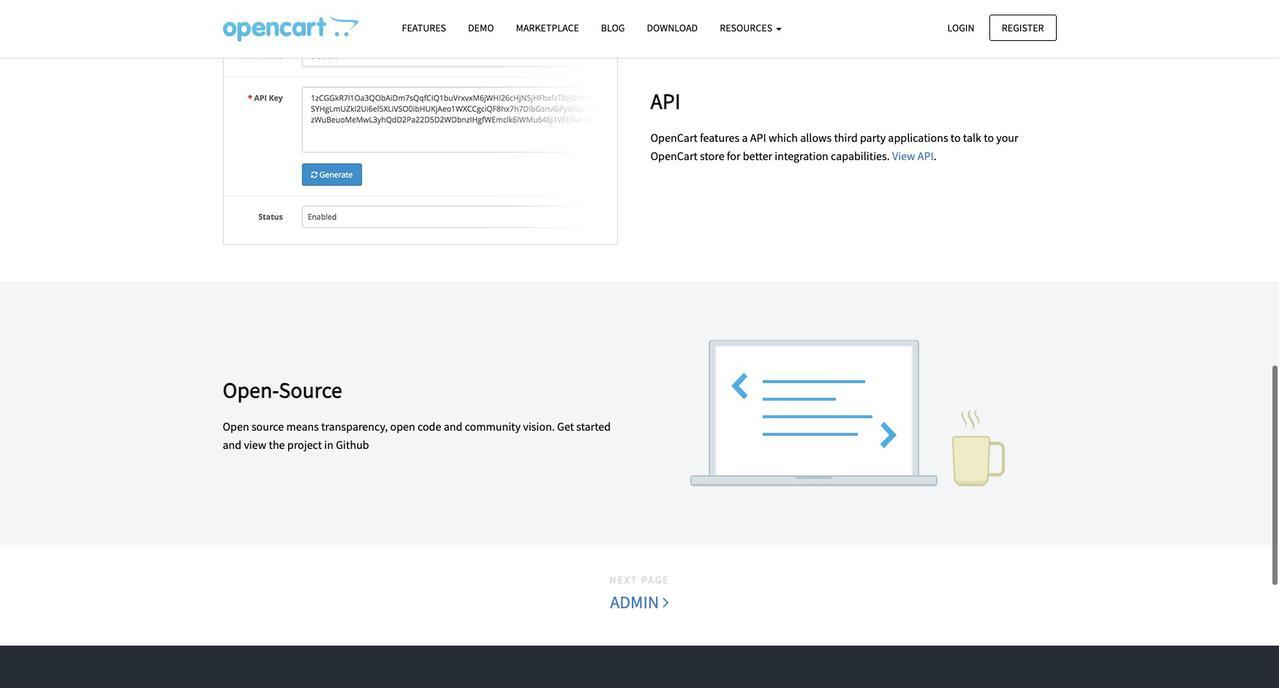 Task type: describe. For each thing, give the bounding box(es) containing it.
download link
[[636, 15, 709, 41]]

api image
[[223, 29, 618, 245]]

open
[[390, 419, 415, 434]]

open source image
[[651, 318, 1046, 508]]

resources link
[[709, 15, 793, 41]]

features link
[[391, 15, 457, 41]]

get
[[557, 419, 574, 434]]

a
[[742, 130, 748, 145]]

open source means transparency, open code and community vision. get started and view the project in github
[[223, 419, 611, 452]]

0 horizontal spatial api
[[651, 87, 681, 115]]

view
[[244, 438, 266, 452]]

register link
[[990, 14, 1057, 41]]

code
[[418, 419, 441, 434]]

next
[[610, 573, 638, 587]]

2 opencart from the top
[[651, 149, 698, 163]]

1 opencart from the top
[[651, 130, 698, 145]]

2 horizontal spatial api
[[918, 149, 934, 163]]

third
[[834, 130, 858, 145]]

vision.
[[523, 419, 555, 434]]

source
[[252, 419, 284, 434]]

opencart features a api which allows third party applications to talk to your opencart store for better integration capabilities.
[[651, 130, 1019, 163]]

the
[[269, 438, 285, 452]]

1 vertical spatial and
[[223, 438, 242, 452]]

1 horizontal spatial and
[[444, 419, 463, 434]]

download
[[647, 21, 698, 34]]

1 to from the left
[[951, 130, 961, 145]]

login
[[948, 21, 975, 34]]

view
[[892, 149, 916, 163]]

your
[[996, 130, 1019, 145]]



Task type: locate. For each thing, give the bounding box(es) containing it.
opencart - features image
[[223, 15, 358, 42]]

2 to from the left
[[984, 130, 994, 145]]

to
[[951, 130, 961, 145], [984, 130, 994, 145]]

opencart left "features"
[[651, 130, 698, 145]]

features
[[402, 21, 446, 34]]

for
[[727, 149, 741, 163]]

api down the download link
[[651, 87, 681, 115]]

view api .
[[892, 149, 937, 163]]

store
[[700, 149, 725, 163]]

capabilities.
[[831, 149, 890, 163]]

0 vertical spatial opencart
[[651, 130, 698, 145]]

talk
[[963, 130, 982, 145]]

login link
[[935, 14, 987, 41]]

and
[[444, 419, 463, 434], [223, 438, 242, 452]]

next page
[[610, 573, 670, 587]]

api
[[651, 87, 681, 115], [750, 130, 766, 145], [918, 149, 934, 163]]

1 vertical spatial api
[[750, 130, 766, 145]]

community
[[465, 419, 521, 434]]

blog
[[601, 21, 625, 34]]

register
[[1002, 21, 1044, 34]]

marketplace
[[516, 21, 579, 34]]

api right a
[[750, 130, 766, 145]]

blog link
[[590, 15, 636, 41]]

demo link
[[457, 15, 505, 41]]

marketplace link
[[505, 15, 590, 41]]

2 vertical spatial api
[[918, 149, 934, 163]]

github
[[336, 438, 369, 452]]

opencart
[[651, 130, 698, 145], [651, 149, 698, 163]]

0 vertical spatial and
[[444, 419, 463, 434]]

allows
[[800, 130, 832, 145]]

api inside opencart features a api which allows third party applications to talk to your opencart store for better integration capabilities.
[[750, 130, 766, 145]]

api down applications
[[918, 149, 934, 163]]

open-source
[[223, 376, 342, 404]]

integration
[[775, 149, 829, 163]]

.
[[934, 149, 937, 163]]

to left talk
[[951, 130, 961, 145]]

features
[[700, 130, 740, 145]]

means
[[286, 419, 319, 434]]

0 horizontal spatial to
[[951, 130, 961, 145]]

and down open
[[223, 438, 242, 452]]

to right talk
[[984, 130, 994, 145]]

0 horizontal spatial and
[[223, 438, 242, 452]]

view api link
[[892, 149, 934, 163]]

page
[[641, 573, 670, 587]]

party
[[860, 130, 886, 145]]

better
[[743, 149, 773, 163]]

1 horizontal spatial to
[[984, 130, 994, 145]]

started
[[576, 419, 611, 434]]

applications
[[888, 130, 948, 145]]

0 vertical spatial api
[[651, 87, 681, 115]]

open-
[[223, 376, 279, 404]]

opencart left 'store'
[[651, 149, 698, 163]]

and right the code
[[444, 419, 463, 434]]

angle right image
[[663, 593, 669, 611]]

transparency,
[[321, 419, 388, 434]]

1 vertical spatial opencart
[[651, 149, 698, 163]]

open
[[223, 419, 249, 434]]

which
[[769, 130, 798, 145]]

project
[[287, 438, 322, 452]]

admin link
[[610, 589, 670, 616]]

resources
[[720, 21, 775, 34]]

admin
[[610, 591, 663, 613]]

demo
[[468, 21, 494, 34]]

1 horizontal spatial api
[[750, 130, 766, 145]]

in
[[324, 438, 334, 452]]

source
[[279, 376, 342, 404]]



Task type: vqa. For each thing, say whether or not it's contained in the screenshot.
integration
yes



